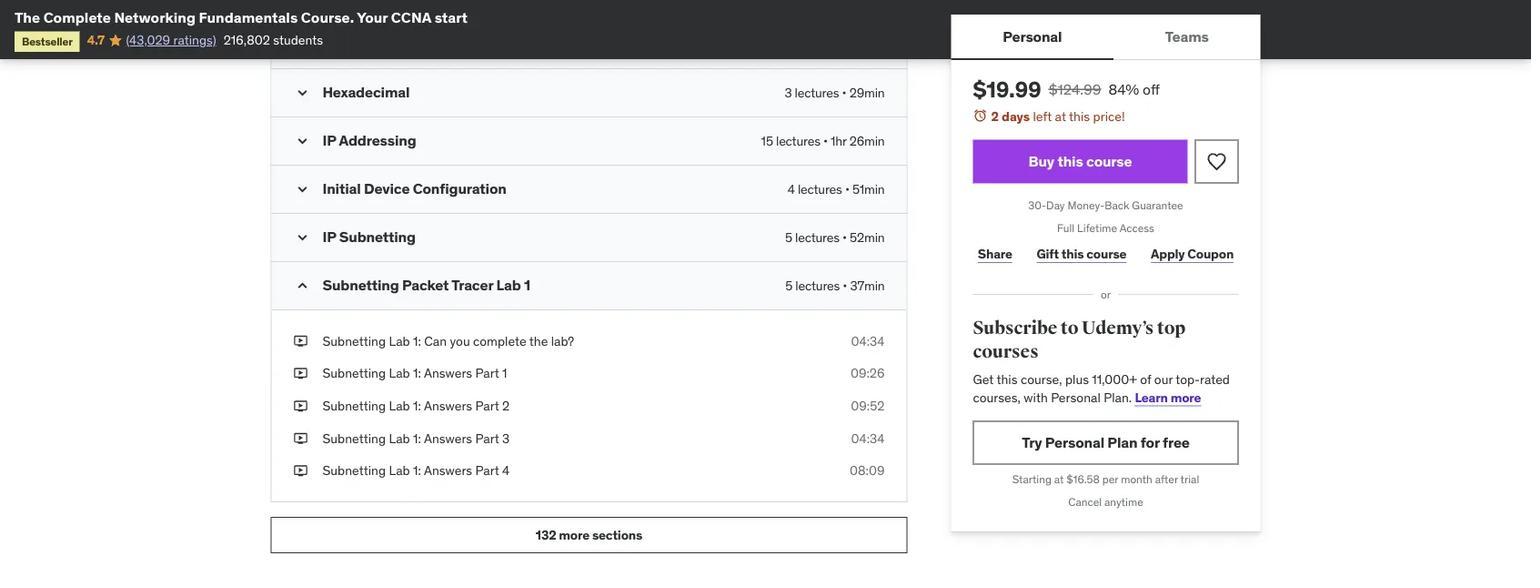 Task type: vqa. For each thing, say whether or not it's contained in the screenshot.
Cisco Certified Network Associate (CCNA)
no



Task type: describe. For each thing, give the bounding box(es) containing it.
lectures for addressing
[[776, 133, 821, 149]]

0 vertical spatial 4
[[788, 181, 795, 197]]

subnetting lab 1: answers part 3
[[323, 430, 510, 446]]

with
[[1024, 389, 1048, 405]]

the complete networking fundamentals course. your ccna start
[[15, 8, 468, 26]]

lectures for device
[[798, 181, 843, 197]]

26min
[[850, 133, 885, 149]]

5 lectures • 52min
[[785, 229, 885, 245]]

1 horizontal spatial 1
[[524, 276, 531, 295]]

full
[[1058, 221, 1075, 235]]

09:26
[[851, 365, 885, 382]]

bestseller
[[22, 34, 73, 48]]

lab for subnetting lab 1: answers part 1
[[389, 365, 410, 382]]

lab for subnetting lab 1: answers part 2
[[389, 398, 410, 414]]

ip for ip subnetting
[[323, 228, 336, 246]]

subnetting for subnetting packet tracer lab 1
[[323, 276, 399, 295]]

packet
[[402, 276, 449, 295]]

• for device
[[845, 181, 850, 197]]

52min
[[850, 229, 885, 245]]

11,000+
[[1092, 371, 1138, 388]]

addressing
[[339, 131, 416, 150]]

29min
[[850, 84, 885, 101]]

$19.99 $124.99 84% off
[[973, 76, 1160, 103]]

small image for ip subnetting
[[294, 229, 312, 247]]

personal inside button
[[1003, 27, 1062, 45]]

of
[[1141, 371, 1152, 388]]

guarantee
[[1133, 198, 1184, 213]]

rated
[[1200, 371, 1230, 388]]

$19.99
[[973, 76, 1042, 103]]

start
[[435, 8, 468, 26]]

30-day money-back guarantee full lifetime access
[[1029, 198, 1184, 235]]

lab for subnetting lab 1: answers part 3
[[389, 430, 410, 446]]

37min
[[850, 277, 885, 294]]

gift
[[1037, 246, 1059, 262]]

hexadecimal
[[323, 83, 410, 102]]

09:52
[[851, 398, 885, 414]]

answers for 3
[[424, 430, 472, 446]]

xsmall image
[[294, 430, 308, 447]]

subnetting for subnetting lab 1: answers part 2
[[323, 398, 386, 414]]

price!
[[1094, 108, 1125, 124]]

• for addressing
[[824, 133, 828, 149]]

gift this course
[[1037, 246, 1127, 262]]

initial
[[323, 179, 361, 198]]

the
[[15, 8, 40, 26]]

xsmall image for subnetting lab 1: can you complete the lab?
[[294, 332, 308, 350]]

personal button
[[952, 15, 1114, 58]]

buy
[[1029, 152, 1055, 171]]

back
[[1105, 198, 1130, 213]]

subnetting lab 1: answers part 2
[[323, 398, 510, 414]]

0 horizontal spatial 2
[[502, 398, 510, 414]]

students
[[273, 32, 323, 48]]

132 more sections button
[[271, 517, 908, 553]]

top
[[1157, 317, 1186, 339]]

lab right the tracer
[[496, 276, 521, 295]]

for
[[1141, 433, 1160, 452]]

buy this course button
[[973, 140, 1188, 183]]

3 lectures • 29min
[[785, 84, 885, 101]]

more for learn
[[1171, 389, 1202, 405]]

udemy's
[[1082, 317, 1154, 339]]

subnetting down device
[[339, 228, 416, 246]]

1: for 2
[[413, 398, 421, 414]]

starting at $16.58 per month after trial cancel anytime
[[1013, 472, 1200, 509]]

initial device configuration
[[323, 179, 507, 198]]

(43,029 ratings)
[[126, 32, 216, 48]]

lectures for packet
[[796, 277, 840, 294]]

$16.58
[[1067, 472, 1100, 486]]

after
[[1156, 472, 1179, 486]]

ip addressing
[[323, 131, 416, 150]]

plan
[[1108, 433, 1138, 452]]

0 vertical spatial at
[[1055, 108, 1067, 124]]

subscribe to udemy's top courses
[[973, 317, 1186, 363]]

share button
[[973, 236, 1018, 272]]

off
[[1143, 80, 1160, 98]]

cancel
[[1069, 495, 1102, 509]]

sections
[[592, 527, 643, 543]]

this down $124.99
[[1069, 108, 1090, 124]]

1: for 1
[[413, 365, 421, 382]]

subnetting lab 1: answers part 1
[[323, 365, 507, 382]]

small image for hexadecimal
[[294, 84, 312, 102]]

2 days left at this price!
[[992, 108, 1125, 124]]

xsmall image for subnetting lab 1: answers part 4
[[294, 462, 308, 480]]

part for 3
[[476, 430, 499, 446]]

money-
[[1068, 198, 1105, 213]]

days
[[1002, 108, 1030, 124]]

device
[[364, 179, 410, 198]]

to
[[1061, 317, 1079, 339]]

216,802 students
[[224, 32, 323, 48]]

xsmall image for subnetting lab 1: answers part 1
[[294, 365, 308, 383]]

apply coupon
[[1151, 246, 1234, 262]]

ip subnetting
[[323, 228, 416, 246]]

the
[[529, 333, 548, 349]]

5 for ip subnetting
[[785, 229, 793, 245]]

fundamentals
[[199, 8, 298, 26]]

complete
[[473, 333, 527, 349]]

learn more
[[1135, 389, 1202, 405]]

course,
[[1021, 371, 1063, 388]]

small image
[[294, 180, 312, 199]]

buy this course
[[1029, 152, 1133, 171]]

lab for subnetting lab 1: can you complete the lab?
[[389, 333, 410, 349]]

subnetting lab 1: can you complete the lab?
[[323, 333, 575, 349]]

you
[[450, 333, 470, 349]]

coupon
[[1188, 246, 1234, 262]]

complete
[[43, 8, 111, 26]]

our
[[1155, 371, 1173, 388]]



Task type: locate. For each thing, give the bounding box(es) containing it.
4 part from the top
[[476, 462, 499, 479]]

3 part from the top
[[476, 430, 499, 446]]

personal down plus
[[1051, 389, 1101, 405]]

this for get
[[997, 371, 1018, 388]]

1 vertical spatial 4
[[502, 462, 510, 479]]

1 vertical spatial personal
[[1051, 389, 1101, 405]]

answers down subnetting lab 1: answers part 3
[[424, 462, 472, 479]]

alarm image
[[973, 108, 988, 123]]

personal up $19.99
[[1003, 27, 1062, 45]]

5 small image from the top
[[294, 277, 312, 295]]

1 vertical spatial 1
[[502, 365, 507, 382]]

answers up subnetting lab 1: answers part 4
[[424, 430, 472, 446]]

part for 2
[[476, 398, 499, 414]]

this for buy
[[1058, 152, 1084, 171]]

subnetting down subnetting lab 1: answers part 1
[[323, 398, 386, 414]]

answers down subnetting lab 1: can you complete the lab?
[[424, 365, 472, 382]]

1 vertical spatial 04:34
[[851, 430, 885, 446]]

2 04:34 from the top
[[851, 430, 885, 446]]

answers for 1
[[424, 365, 472, 382]]

lectures left 52min
[[795, 229, 840, 245]]

teams button
[[1114, 15, 1261, 58]]

lab down subnetting lab 1: answers part 3
[[389, 462, 410, 479]]

04:34 up 09:26
[[851, 333, 885, 349]]

apply
[[1151, 246, 1185, 262]]

• left 52min
[[843, 229, 847, 245]]

3 1: from the top
[[413, 398, 421, 414]]

1 down the complete
[[502, 365, 507, 382]]

lab down subnetting lab 1: answers part 2
[[389, 430, 410, 446]]

part for 1
[[476, 365, 499, 382]]

subnetting packet tracer lab 1
[[323, 276, 531, 295]]

small image
[[294, 36, 312, 54], [294, 84, 312, 102], [294, 132, 312, 150], [294, 229, 312, 247], [294, 277, 312, 295]]

this up 'courses,'
[[997, 371, 1018, 388]]

• left the 37min
[[843, 277, 848, 294]]

1 horizontal spatial 2
[[992, 108, 999, 124]]

lectures up 15 lectures • 1hr 26min at the top of page
[[795, 84, 839, 101]]

$124.99
[[1049, 80, 1102, 98]]

2
[[992, 108, 999, 124], [502, 398, 510, 414]]

more for 132
[[559, 527, 590, 543]]

1:
[[413, 333, 421, 349], [413, 365, 421, 382], [413, 398, 421, 414], [413, 430, 421, 446], [413, 462, 421, 479]]

132 more sections
[[536, 527, 643, 543]]

at right the left
[[1055, 108, 1067, 124]]

learn
[[1135, 389, 1168, 405]]

ip
[[323, 131, 336, 150], [323, 228, 336, 246]]

4 lectures • 51min
[[788, 181, 885, 197]]

2 answers from the top
[[424, 398, 472, 414]]

1 04:34 from the top
[[851, 333, 885, 349]]

answers up subnetting lab 1: answers part 3
[[424, 398, 472, 414]]

lab up subnetting lab 1: answers part 1
[[389, 333, 410, 349]]

networking
[[114, 8, 196, 26]]

• for subnetting
[[843, 229, 847, 245]]

1 vertical spatial course
[[1087, 246, 1127, 262]]

1 small image from the top
[[294, 36, 312, 54]]

subnetting for subnetting lab 1: answers part 1
[[323, 365, 386, 382]]

tab list
[[952, 15, 1261, 60]]

1: up subnetting lab 1: answers part 2
[[413, 365, 421, 382]]

courses,
[[973, 389, 1021, 405]]

1 1: from the top
[[413, 333, 421, 349]]

personal
[[1003, 27, 1062, 45], [1051, 389, 1101, 405], [1046, 433, 1105, 452]]

2 down the complete
[[502, 398, 510, 414]]

• left 29min
[[842, 84, 847, 101]]

subnetting up subnetting lab 1: answers part 1
[[323, 333, 386, 349]]

try personal plan for free link
[[973, 421, 1239, 465]]

course up back
[[1087, 152, 1133, 171]]

1 vertical spatial 2
[[502, 398, 510, 414]]

0 vertical spatial 1
[[524, 276, 531, 295]]

0 vertical spatial 04:34
[[851, 333, 885, 349]]

this right buy
[[1058, 152, 1084, 171]]

5 for subnetting packet tracer lab 1
[[786, 277, 793, 294]]

ip for ip addressing
[[323, 131, 336, 150]]

4 xsmall image from the top
[[294, 462, 308, 480]]

answers
[[424, 365, 472, 382], [424, 398, 472, 414], [424, 430, 472, 446], [424, 462, 472, 479]]

subnetting for subnetting lab 1: can you complete the lab?
[[323, 333, 386, 349]]

month
[[1121, 472, 1153, 486]]

ip down initial
[[323, 228, 336, 246]]

xsmall image for subnetting lab 1: answers part 2
[[294, 397, 308, 415]]

1: for 3
[[413, 430, 421, 446]]

part for 4
[[476, 462, 499, 479]]

2 part from the top
[[476, 398, 499, 414]]

51min
[[853, 181, 885, 197]]

lab?
[[551, 333, 575, 349]]

1 ip from the top
[[323, 131, 336, 150]]

5 1: from the top
[[413, 462, 421, 479]]

or
[[1101, 287, 1111, 301]]

0 vertical spatial 2
[[992, 108, 999, 124]]

1 vertical spatial more
[[559, 527, 590, 543]]

4 small image from the top
[[294, 229, 312, 247]]

1 vertical spatial 3
[[502, 430, 510, 446]]

1: up subnetting lab 1: answers part 4
[[413, 430, 421, 446]]

try personal plan for free
[[1022, 433, 1190, 452]]

216,802
[[224, 32, 270, 48]]

more inside 132 more sections button
[[559, 527, 590, 543]]

part
[[476, 365, 499, 382], [476, 398, 499, 414], [476, 430, 499, 446], [476, 462, 499, 479]]

1 horizontal spatial 4
[[788, 181, 795, 197]]

2 ip from the top
[[323, 228, 336, 246]]

3 small image from the top
[[294, 132, 312, 150]]

lectures for subnetting
[[795, 229, 840, 245]]

5
[[785, 229, 793, 245], [786, 277, 793, 294]]

courses
[[973, 341, 1039, 363]]

1 answers from the top
[[424, 365, 472, 382]]

ratings)
[[173, 32, 216, 48]]

5 up the '5 lectures • 37min'
[[785, 229, 793, 245]]

0 vertical spatial 3
[[785, 84, 792, 101]]

ip left addressing
[[323, 131, 336, 150]]

top-
[[1176, 371, 1201, 388]]

3 answers from the top
[[424, 430, 472, 446]]

1: for 4
[[413, 462, 421, 479]]

more down top-
[[1171, 389, 1202, 405]]

• for packet
[[843, 277, 848, 294]]

0 vertical spatial course
[[1087, 152, 1133, 171]]

answers for 4
[[424, 462, 472, 479]]

starting
[[1013, 472, 1052, 486]]

get
[[973, 371, 994, 388]]

this
[[1069, 108, 1090, 124], [1058, 152, 1084, 171], [1062, 246, 1084, 262], [997, 371, 1018, 388]]

lectures right 15
[[776, 133, 821, 149]]

subnetting lab 1: answers part 4
[[323, 462, 510, 479]]

04:34 down the 09:52
[[851, 430, 885, 446]]

course down 'lifetime' on the top right
[[1087, 246, 1127, 262]]

04:34
[[851, 333, 885, 349], [851, 430, 885, 446]]

lectures left the 37min
[[796, 277, 840, 294]]

more right "132"
[[559, 527, 590, 543]]

get this course, plus 11,000+ of our top-rated courses, with personal plan.
[[973, 371, 1230, 405]]

plan.
[[1104, 389, 1132, 405]]

0 vertical spatial personal
[[1003, 27, 1062, 45]]

lectures
[[795, 84, 839, 101], [776, 133, 821, 149], [798, 181, 843, 197], [795, 229, 840, 245], [796, 277, 840, 294]]

small image for ip addressing
[[294, 132, 312, 150]]

xsmall image
[[294, 332, 308, 350], [294, 365, 308, 383], [294, 397, 308, 415], [294, 462, 308, 480]]

1 horizontal spatial more
[[1171, 389, 1202, 405]]

subnetting down subnetting lab 1: answers part 3
[[323, 462, 386, 479]]

0 horizontal spatial more
[[559, 527, 590, 543]]

1 vertical spatial at
[[1055, 472, 1064, 486]]

0 vertical spatial 5
[[785, 229, 793, 245]]

subscribe
[[973, 317, 1058, 339]]

tab list containing personal
[[952, 15, 1261, 60]]

wishlist image
[[1206, 151, 1228, 173]]

trial
[[1181, 472, 1200, 486]]

lectures down 15 lectures • 1hr 26min at the top of page
[[798, 181, 843, 197]]

course inside button
[[1087, 152, 1133, 171]]

course
[[1087, 152, 1133, 171], [1087, 246, 1127, 262]]

• left 1hr
[[824, 133, 828, 149]]

1: up subnetting lab 1: answers part 3
[[413, 398, 421, 414]]

1hr
[[831, 133, 847, 149]]

lab for subnetting lab 1: answers part 4
[[389, 462, 410, 479]]

configuration
[[413, 179, 507, 198]]

2 xsmall image from the top
[[294, 365, 308, 383]]

1 vertical spatial 5
[[786, 277, 793, 294]]

left
[[1033, 108, 1052, 124]]

lab up subnetting lab 1: answers part 2
[[389, 365, 410, 382]]

2 right alarm "icon"
[[992, 108, 999, 124]]

1 vertical spatial ip
[[323, 228, 336, 246]]

132
[[536, 527, 556, 543]]

day
[[1047, 198, 1065, 213]]

course for buy this course
[[1087, 152, 1133, 171]]

this right the gift at the top of page
[[1062, 246, 1084, 262]]

subnetting down ip subnetting
[[323, 276, 399, 295]]

• left 51min
[[845, 181, 850, 197]]

0 horizontal spatial 1
[[502, 365, 507, 382]]

15
[[761, 133, 773, 149]]

1 xsmall image from the top
[[294, 332, 308, 350]]

this for gift
[[1062, 246, 1084, 262]]

3
[[785, 84, 792, 101], [502, 430, 510, 446]]

1 part from the top
[[476, 365, 499, 382]]

4.7
[[87, 32, 105, 48]]

personal inside get this course, plus 11,000+ of our top-rated courses, with personal plan.
[[1051, 389, 1101, 405]]

gift this course link
[[1032, 236, 1132, 272]]

3 xsmall image from the top
[[294, 397, 308, 415]]

course for gift this course
[[1087, 246, 1127, 262]]

2 vertical spatial personal
[[1046, 433, 1105, 452]]

5 lectures • 37min
[[786, 277, 885, 294]]

4 answers from the top
[[424, 462, 472, 479]]

04:34 for subnetting lab 1: can you complete the lab?
[[851, 333, 885, 349]]

0 vertical spatial ip
[[323, 131, 336, 150]]

more
[[1171, 389, 1202, 405], [559, 527, 590, 543]]

at left $16.58
[[1055, 472, 1064, 486]]

4 1: from the top
[[413, 430, 421, 446]]

lab
[[496, 276, 521, 295], [389, 333, 410, 349], [389, 365, 410, 382], [389, 398, 410, 414], [389, 430, 410, 446], [389, 462, 410, 479]]

(43,029
[[126, 32, 170, 48]]

lifetime
[[1078, 221, 1118, 235]]

ccna
[[391, 8, 432, 26]]

subnetting right xsmall image
[[323, 430, 386, 446]]

1 right the tracer
[[524, 276, 531, 295]]

1: down subnetting lab 1: answers part 3
[[413, 462, 421, 479]]

access
[[1120, 221, 1155, 235]]

04:34 for subnetting lab 1: answers part 3
[[851, 430, 885, 446]]

at inside starting at $16.58 per month after trial cancel anytime
[[1055, 472, 1064, 486]]

1: for complete
[[413, 333, 421, 349]]

can
[[424, 333, 447, 349]]

anytime
[[1105, 495, 1144, 509]]

2 small image from the top
[[294, 84, 312, 102]]

subnetting up subnetting lab 1: answers part 2
[[323, 365, 386, 382]]

30-
[[1029, 198, 1047, 213]]

•
[[842, 84, 847, 101], [824, 133, 828, 149], [845, 181, 850, 197], [843, 229, 847, 245], [843, 277, 848, 294]]

1: left 'can'
[[413, 333, 421, 349]]

this inside button
[[1058, 152, 1084, 171]]

08:09
[[850, 462, 885, 479]]

0 horizontal spatial 4
[[502, 462, 510, 479]]

2 1: from the top
[[413, 365, 421, 382]]

course.
[[301, 8, 354, 26]]

this inside get this course, plus 11,000+ of our top-rated courses, with personal plan.
[[997, 371, 1018, 388]]

subnetting for subnetting lab 1: answers part 3
[[323, 430, 386, 446]]

tracer
[[452, 276, 493, 295]]

personal up $16.58
[[1046, 433, 1105, 452]]

0 horizontal spatial 3
[[502, 430, 510, 446]]

answers for 2
[[424, 398, 472, 414]]

small image for subnetting packet tracer lab 1
[[294, 277, 312, 295]]

lab down subnetting lab 1: answers part 1
[[389, 398, 410, 414]]

0 vertical spatial more
[[1171, 389, 1202, 405]]

1 horizontal spatial 3
[[785, 84, 792, 101]]

teams
[[1166, 27, 1209, 45]]

5 down "5 lectures • 52min"
[[786, 277, 793, 294]]

subnetting for subnetting lab 1: answers part 4
[[323, 462, 386, 479]]

per
[[1103, 472, 1119, 486]]



